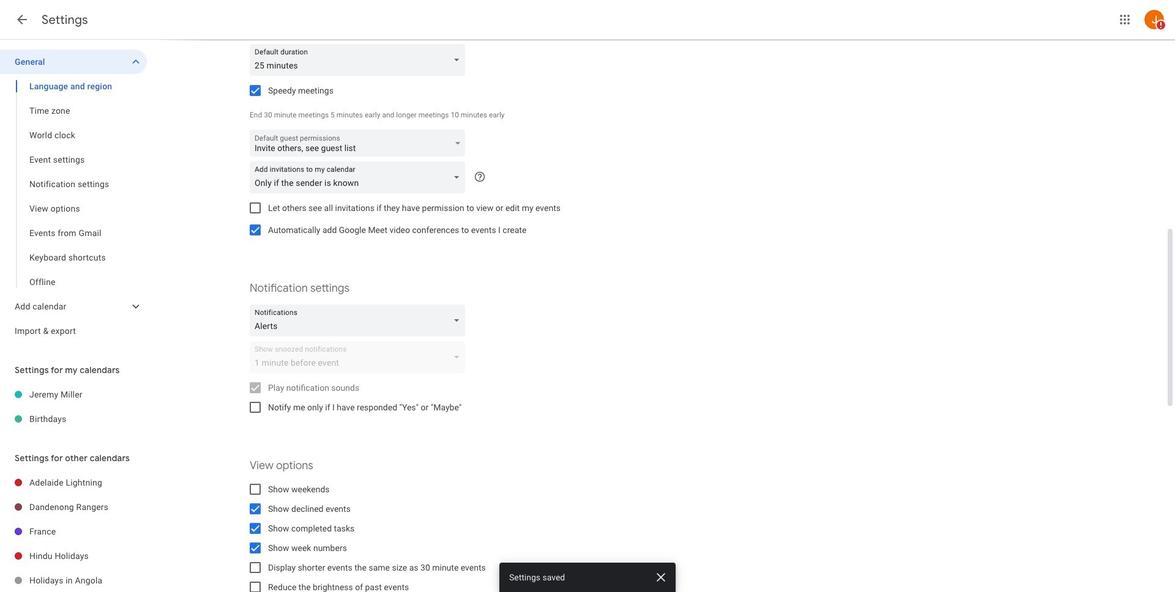 Task type: describe. For each thing, give the bounding box(es) containing it.
hindu holidays tree item
[[0, 544, 147, 569]]

1 tree from the top
[[0, 50, 147, 343]]

2 tree from the top
[[0, 383, 147, 432]]

3 tree from the top
[[0, 471, 147, 592]]

jeremy miller tree item
[[0, 383, 147, 407]]

france tree item
[[0, 520, 147, 544]]

adelaide lightning tree item
[[0, 471, 147, 495]]



Task type: vqa. For each thing, say whether or not it's contained in the screenshot.
bottommost tree
yes



Task type: locate. For each thing, give the bounding box(es) containing it.
None field
[[250, 44, 470, 76], [250, 162, 470, 193], [250, 305, 470, 337], [250, 44, 470, 76], [250, 162, 470, 193], [250, 305, 470, 337]]

go back image
[[15, 12, 29, 27]]

group
[[0, 74, 147, 294]]

tree
[[0, 50, 147, 343], [0, 383, 147, 432], [0, 471, 147, 592]]

1 vertical spatial tree
[[0, 383, 147, 432]]

2 vertical spatial tree
[[0, 471, 147, 592]]

birthdays tree item
[[0, 407, 147, 432]]

0 vertical spatial tree
[[0, 50, 147, 343]]

holidays in angola tree item
[[0, 569, 147, 592]]

heading
[[42, 12, 88, 28]]

dandenong rangers tree item
[[0, 495, 147, 520]]

general tree item
[[0, 50, 147, 74]]



